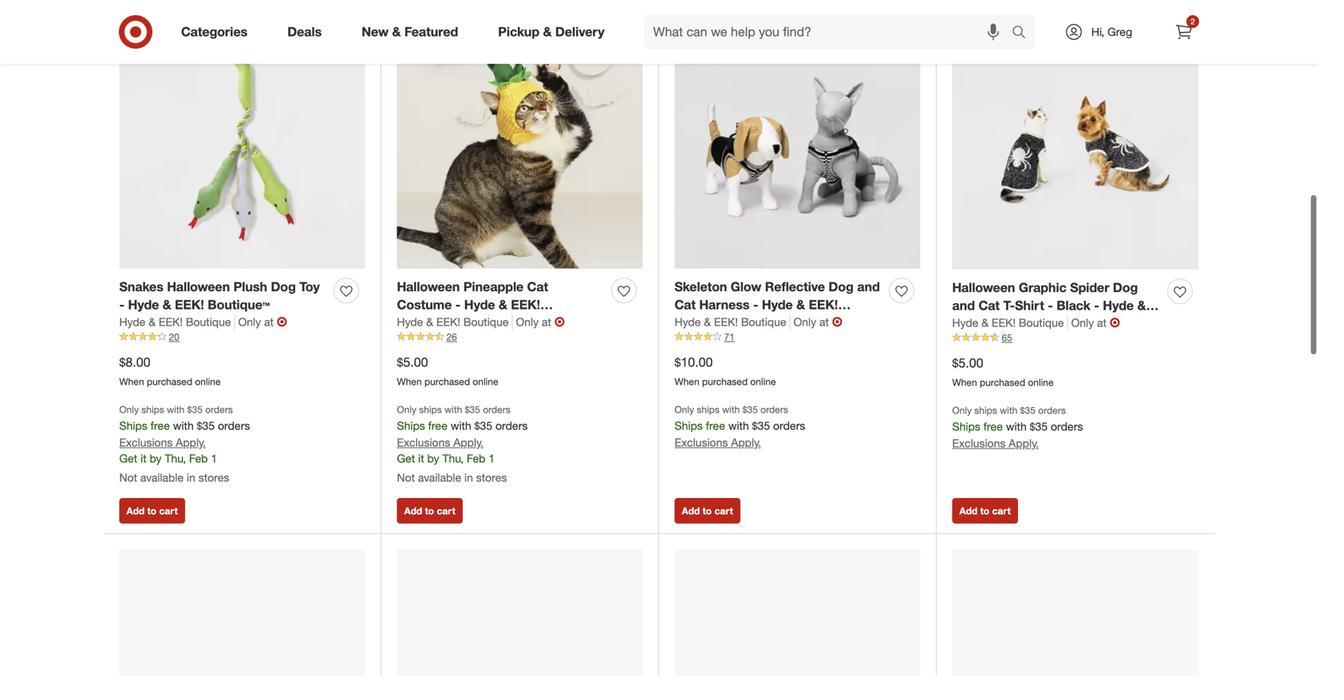Task type: vqa. For each thing, say whether or not it's contained in the screenshot.
second The 1 from the left
yes



Task type: describe. For each thing, give the bounding box(es) containing it.
1 for $8.00
[[211, 451, 217, 465]]

stores for $8.00
[[199, 470, 229, 484]]

eek! inside the halloween pineapple cat costume - hyde & eek! boutique™
[[511, 297, 540, 313]]

add for snakes halloween plush dog toy - hyde & eek! boutique™
[[127, 505, 145, 517]]

shirt
[[1015, 298, 1045, 313]]

boutique for hyde
[[741, 315, 787, 329]]

hyde inside the halloween pineapple cat costume - hyde & eek! boutique™
[[464, 297, 495, 313]]

categories link
[[168, 14, 268, 49]]

ships for snakes halloween plush dog toy - hyde & eek! boutique™
[[119, 419, 147, 433]]

featured
[[405, 24, 458, 40]]

hi,
[[1092, 25, 1105, 39]]

skeleton glow reflective dog and cat harness - hyde & eek! boutique™
[[675, 279, 880, 331]]

reflective
[[765, 279, 825, 294]]

deals link
[[274, 14, 342, 49]]

$5.00 for halloween pineapple cat costume - hyde & eek! boutique™
[[397, 355, 428, 370]]

search button
[[1005, 14, 1043, 53]]

at for reflective
[[820, 315, 829, 329]]

to for halloween graphic spider dog and cat t-shirt - black - hyde & eek! boutique™
[[981, 505, 990, 517]]

boutique™ inside snakes halloween plush dog toy - hyde & eek! boutique™
[[208, 297, 270, 313]]

hyde & eek! boutique link for -
[[953, 315, 1068, 331]]

hyde & eek! boutique link for boutique™
[[397, 314, 513, 330]]

delivery
[[556, 24, 605, 40]]

add to cart button for halloween pineapple cat costume - hyde & eek! boutique™
[[397, 498, 463, 523]]

boutique™ inside skeleton glow reflective dog and cat harness - hyde & eek! boutique™
[[675, 315, 737, 331]]

1 for $5.00
[[489, 451, 495, 465]]

$5.00 when purchased online for hyde
[[397, 355, 498, 388]]

not for $8.00
[[119, 470, 137, 484]]

to for skeleton glow reflective dog and cat harness - hyde & eek! boutique™
[[703, 505, 712, 517]]

71 link
[[675, 330, 921, 344]]

exclusions for skeleton glow reflective dog and cat harness - hyde & eek! boutique™
[[675, 435, 728, 449]]

hi, greg
[[1092, 25, 1133, 39]]

skeleton
[[675, 279, 727, 294]]

thu, for $8.00
[[165, 451, 186, 465]]

add to cart button for skeleton glow reflective dog and cat harness - hyde & eek! boutique™
[[675, 498, 741, 523]]

online for eek!
[[195, 376, 221, 388]]

add to cart for snakes halloween plush dog toy - hyde & eek! boutique™
[[127, 505, 178, 517]]

ships for halloween graphic spider dog and cat t-shirt - black - hyde & eek! boutique™
[[953, 419, 981, 433]]

boutique for boutique™
[[464, 315, 509, 329]]

ships for halloween graphic spider dog and cat t-shirt - black - hyde & eek! boutique™
[[975, 404, 997, 416]]

snakes halloween plush dog toy - hyde & eek! boutique™ link
[[119, 278, 328, 314]]

halloween graphic spider dog and cat t-shirt - black - hyde & eek! boutique™ link
[[953, 278, 1162, 332]]

get for $5.00
[[397, 451, 415, 465]]

dog for spider
[[1113, 280, 1138, 295]]

at for plush
[[264, 315, 274, 329]]

feb for $8.00
[[189, 451, 208, 465]]

pickup & delivery link
[[485, 14, 625, 49]]

hyde inside skeleton glow reflective dog and cat harness - hyde & eek! boutique™
[[762, 297, 793, 313]]

ships for skeleton glow reflective dog and cat harness - hyde & eek! boutique™
[[697, 403, 720, 415]]

pineapple
[[464, 279, 524, 294]]

snakes
[[119, 279, 163, 294]]

free for snakes halloween plush dog toy - hyde & eek! boutique™
[[151, 419, 170, 433]]

only ships with $35 orders ships free with $35 orders exclusions apply. get it by thu, feb 1 not available in stores for $8.00
[[119, 403, 250, 484]]

add for halloween graphic spider dog and cat t-shirt - black - hyde & eek! boutique™
[[960, 505, 978, 517]]

exclusions for halloween pineapple cat costume - hyde & eek! boutique™
[[397, 435, 450, 449]]

boutique™ inside halloween graphic spider dog and cat t-shirt - black - hyde & eek! boutique™
[[985, 316, 1048, 332]]

- down the spider
[[1094, 298, 1100, 313]]

65 link
[[953, 331, 1199, 345]]

& inside halloween graphic spider dog and cat t-shirt - black - hyde & eek! boutique™
[[1138, 298, 1146, 313]]

greg
[[1108, 25, 1133, 39]]

purchased for eek!
[[147, 376, 192, 388]]

deals
[[288, 24, 322, 40]]

add for halloween pineapple cat costume - hyde & eek! boutique™
[[404, 505, 422, 517]]

thu, for $5.00
[[443, 451, 464, 465]]

get for $8.00
[[119, 451, 137, 465]]

purchased for -
[[980, 376, 1026, 388]]

to for snakes halloween plush dog toy - hyde & eek! boutique™
[[147, 505, 157, 517]]

hyde & eek! boutique link for eek!
[[119, 314, 235, 330]]

dog for reflective
[[829, 279, 854, 294]]

when for snakes halloween plush dog toy - hyde & eek! boutique™
[[119, 376, 144, 388]]

new & featured
[[362, 24, 458, 40]]

hyde inside halloween graphic spider dog and cat t-shirt - black - hyde & eek! boutique™
[[1103, 298, 1134, 313]]

skeleton glow reflective dog and cat harness - hyde & eek! boutique™ link
[[675, 278, 883, 331]]

$8.00
[[119, 355, 150, 370]]

$5.00 for halloween graphic spider dog and cat t-shirt - black - hyde & eek! boutique™
[[953, 355, 984, 371]]

add to cart button for halloween graphic spider dog and cat t-shirt - black - hyde & eek! boutique™
[[953, 498, 1018, 523]]

plush
[[234, 279, 267, 294]]

by for $5.00
[[427, 451, 439, 465]]

only ships with $35 orders ships free with $35 orders exclusions apply. for $10.00
[[675, 403, 806, 449]]

available for $8.00
[[140, 470, 184, 484]]

in for $5.00
[[465, 470, 473, 484]]

20
[[169, 331, 179, 343]]

What can we help you find? suggestions appear below search field
[[644, 14, 1016, 49]]

when for skeleton glow reflective dog and cat harness - hyde & eek! boutique™
[[675, 376, 700, 388]]

- inside the halloween pineapple cat costume - hyde & eek! boutique™
[[456, 297, 461, 313]]

cat inside the halloween pineapple cat costume - hyde & eek! boutique™
[[527, 279, 548, 294]]

exclusions for halloween graphic spider dog and cat t-shirt - black - hyde & eek! boutique™
[[953, 436, 1006, 450]]

free for halloween pineapple cat costume - hyde & eek! boutique™
[[428, 419, 448, 433]]

& inside "link"
[[543, 24, 552, 40]]

halloween pineapple cat costume - hyde & eek! boutique™ link
[[397, 278, 605, 331]]

26 link
[[397, 330, 643, 344]]

¬ for spider
[[1110, 315, 1121, 330]]

in for $8.00
[[187, 470, 195, 484]]

search
[[1005, 26, 1043, 41]]

when for halloween pineapple cat costume - hyde & eek! boutique™
[[397, 376, 422, 388]]

pickup & delivery
[[498, 24, 605, 40]]

& inside the halloween pineapple cat costume - hyde & eek! boutique™
[[499, 297, 508, 313]]

it for $5.00
[[418, 451, 424, 465]]

cat for halloween
[[979, 298, 1000, 313]]

t-
[[1004, 298, 1015, 313]]

add to cart for halloween graphic spider dog and cat t-shirt - black - hyde & eek! boutique™
[[960, 505, 1011, 517]]

eek! inside halloween graphic spider dog and cat t-shirt - black - hyde & eek! boutique™
[[953, 316, 982, 332]]

20 link
[[119, 330, 365, 344]]

apply. for boutique™
[[454, 435, 484, 449]]

$5.00 when purchased online for cat
[[953, 355, 1054, 388]]



Task type: locate. For each thing, give the bounding box(es) containing it.
when inside $10.00 when purchased online
[[675, 376, 700, 388]]

dog
[[271, 279, 296, 294], [829, 279, 854, 294], [1113, 280, 1138, 295]]

$8.00 when purchased online
[[119, 355, 221, 388]]

not
[[119, 470, 137, 484], [397, 470, 415, 484]]

halloween for halloween pineapple cat costume - hyde & eek! boutique™
[[397, 279, 460, 294]]

categories
[[181, 24, 248, 40]]

2 add to cart from the left
[[404, 505, 456, 517]]

2 link
[[1167, 14, 1202, 49]]

cat inside halloween graphic spider dog and cat t-shirt - black - hyde & eek! boutique™
[[979, 298, 1000, 313]]

2 get from the left
[[397, 451, 415, 465]]

glow
[[731, 279, 762, 294]]

eek! inside snakes halloween plush dog toy - hyde & eek! boutique™
[[175, 297, 204, 313]]

free
[[151, 419, 170, 433], [428, 419, 448, 433], [706, 419, 725, 433], [984, 419, 1003, 433]]

boutique for -
[[1019, 316, 1064, 330]]

boutique down pineapple
[[464, 315, 509, 329]]

by for $8.00
[[150, 451, 162, 465]]

boutique™ down t-
[[985, 316, 1048, 332]]

& inside skeleton glow reflective dog and cat harness - hyde & eek! boutique™
[[797, 297, 805, 313]]

only
[[238, 315, 261, 329], [516, 315, 539, 329], [794, 315, 817, 329], [1072, 316, 1094, 330], [119, 403, 139, 415], [397, 403, 417, 415], [675, 403, 694, 415], [953, 404, 972, 416]]

halloween pineapple cat costume - hyde & eek! boutique™
[[397, 279, 548, 331]]

online for -
[[1028, 376, 1054, 388]]

online down '20' link
[[195, 376, 221, 388]]

$5.00 when purchased online
[[397, 355, 498, 388], [953, 355, 1054, 388]]

online inside $10.00 when purchased online
[[751, 376, 776, 388]]

0 horizontal spatial get
[[119, 451, 137, 465]]

halloween pineapple cat costume - hyde & eek! boutique™ image
[[397, 23, 643, 268], [397, 23, 643, 268]]

$5.00
[[397, 355, 428, 370], [953, 355, 984, 371]]

at up '20' link
[[264, 315, 274, 329]]

purchased down $8.00
[[147, 376, 192, 388]]

orders
[[205, 403, 233, 415], [483, 403, 511, 415], [761, 403, 788, 415], [1039, 404, 1066, 416], [218, 419, 250, 433], [496, 419, 528, 433], [773, 419, 806, 433], [1051, 419, 1083, 433]]

1 by from the left
[[150, 451, 162, 465]]

1 get from the left
[[119, 451, 137, 465]]

only ships with $35 orders ships free with $35 orders exclusions apply. get it by thu, feb 1 not available in stores
[[119, 403, 250, 484], [397, 403, 528, 484]]

4 to from the left
[[981, 505, 990, 517]]

and inside skeleton glow reflective dog and cat harness - hyde & eek! boutique™
[[858, 279, 880, 294]]

1 horizontal spatial feb
[[467, 451, 486, 465]]

1 horizontal spatial in
[[465, 470, 473, 484]]

0 horizontal spatial halloween
[[167, 279, 230, 294]]

purchased for boutique™
[[425, 376, 470, 388]]

1 it from the left
[[141, 451, 147, 465]]

it
[[141, 451, 147, 465], [418, 451, 424, 465]]

exclusions
[[119, 435, 173, 449], [397, 435, 450, 449], [675, 435, 728, 449], [953, 436, 1006, 450]]

1 horizontal spatial only ships with $35 orders ships free with $35 orders exclusions apply.
[[953, 404, 1083, 450]]

halloween up the costume
[[397, 279, 460, 294]]

0 horizontal spatial $5.00
[[397, 355, 428, 370]]

not for $5.00
[[397, 470, 415, 484]]

and inside halloween graphic spider dog and cat t-shirt - black - hyde & eek! boutique™
[[953, 298, 975, 313]]

hyde & eek! boutique link for hyde
[[675, 314, 791, 330]]

hyde & eek! boutique only at ¬ for hyde
[[675, 314, 843, 330]]

1 horizontal spatial not
[[397, 470, 415, 484]]

hyde & eek! boutique only at ¬ for -
[[953, 315, 1121, 330]]

only ships with $35 orders ships free with $35 orders exclusions apply. for $5.00
[[953, 404, 1083, 450]]

0 horizontal spatial it
[[141, 451, 147, 465]]

3 add from the left
[[682, 505, 700, 517]]

halloween graphic spider dog and cat t-shirt - black - hyde & eek! boutique™
[[953, 280, 1146, 332]]

purchased down 65
[[980, 376, 1026, 388]]

purchased down the 26
[[425, 376, 470, 388]]

boutique™ down the costume
[[397, 315, 459, 331]]

26
[[447, 331, 457, 343]]

feb for $5.00
[[467, 451, 486, 465]]

at
[[264, 315, 274, 329], [542, 315, 551, 329], [820, 315, 829, 329], [1097, 316, 1107, 330]]

2 horizontal spatial halloween
[[953, 280, 1016, 295]]

toy
[[300, 279, 320, 294]]

and right reflective
[[858, 279, 880, 294]]

1 horizontal spatial only ships with $35 orders ships free with $35 orders exclusions apply. get it by thu, feb 1 not available in stores
[[397, 403, 528, 484]]

cat left t-
[[979, 298, 1000, 313]]

$5.00 when purchased online down 65
[[953, 355, 1054, 388]]

0 horizontal spatial in
[[187, 470, 195, 484]]

hyde
[[128, 297, 159, 313], [464, 297, 495, 313], [762, 297, 793, 313], [1103, 298, 1134, 313], [119, 315, 146, 329], [397, 315, 423, 329], [675, 315, 701, 329], [953, 316, 979, 330]]

hyde & eek! boutique only at ¬ for eek!
[[119, 314, 287, 330]]

1 in from the left
[[187, 470, 195, 484]]

to for halloween pineapple cat costume - hyde & eek! boutique™
[[425, 505, 434, 517]]

1 horizontal spatial thu,
[[443, 451, 464, 465]]

1 add from the left
[[127, 505, 145, 517]]

with
[[167, 403, 185, 415], [445, 403, 462, 415], [722, 403, 740, 415], [1000, 404, 1018, 416], [173, 419, 194, 433], [451, 419, 472, 433], [729, 419, 749, 433], [1006, 419, 1027, 433]]

1 add to cart button from the left
[[119, 498, 185, 523]]

- up the 26
[[456, 297, 461, 313]]

2 not from the left
[[397, 470, 415, 484]]

hyde & eek! boutique only at ¬ down "shirt"
[[953, 315, 1121, 330]]

hyde & eek! boutique link up 20
[[119, 314, 235, 330]]

ships for snakes halloween plush dog toy - hyde & eek! boutique™
[[141, 403, 164, 415]]

pickup
[[498, 24, 540, 40]]

it for $8.00
[[141, 451, 147, 465]]

-
[[119, 297, 125, 313], [456, 297, 461, 313], [753, 297, 759, 313], [1048, 298, 1053, 313], [1094, 298, 1100, 313]]

boutique™ down harness
[[675, 315, 737, 331]]

at up 65 link
[[1097, 316, 1107, 330]]

1 only ships with $35 orders ships free with $35 orders exclusions apply. get it by thu, feb 1 not available in stores from the left
[[119, 403, 250, 484]]

boutique™
[[208, 297, 270, 313], [397, 315, 459, 331], [675, 315, 737, 331], [985, 316, 1048, 332]]

boutique down "shirt"
[[1019, 316, 1064, 330]]

cart for halloween graphic spider dog and cat t-shirt - black - hyde & eek! boutique™
[[992, 505, 1011, 517]]

0 horizontal spatial only ships with $35 orders ships free with $35 orders exclusions apply. get it by thu, feb 1 not available in stores
[[119, 403, 250, 484]]

0 horizontal spatial available
[[140, 470, 184, 484]]

boutique™ inside the halloween pineapple cat costume - hyde & eek! boutique™
[[397, 315, 459, 331]]

¬ up 65 link
[[1110, 315, 1121, 330]]

2 horizontal spatial cat
[[979, 298, 1000, 313]]

online inside $8.00 when purchased online
[[195, 376, 221, 388]]

boutique™ down plush
[[208, 297, 270, 313]]

hyde & eek! boutique link up 65
[[953, 315, 1068, 331]]

dog left toy
[[271, 279, 296, 294]]

purchased
[[147, 376, 192, 388], [425, 376, 470, 388], [702, 376, 748, 388], [980, 376, 1026, 388]]

hyde & eek! boutique only at ¬ for boutique™
[[397, 314, 565, 330]]

free for skeleton glow reflective dog and cat harness - hyde & eek! boutique™
[[706, 419, 725, 433]]

cat
[[527, 279, 548, 294], [675, 297, 696, 313], [979, 298, 1000, 313]]

2
[[1191, 16, 1195, 26]]

boutique for eek!
[[186, 315, 231, 329]]

ships
[[119, 419, 147, 433], [397, 419, 425, 433], [675, 419, 703, 433], [953, 419, 981, 433]]

ships for skeleton glow reflective dog and cat harness - hyde & eek! boutique™
[[675, 419, 703, 433]]

& inside snakes halloween plush dog toy - hyde & eek! boutique™
[[163, 297, 171, 313]]

2 available from the left
[[418, 470, 461, 484]]

1 horizontal spatial available
[[418, 470, 461, 484]]

purchased inside $10.00 when purchased online
[[702, 376, 748, 388]]

purchased down $10.00
[[702, 376, 748, 388]]

and left t-
[[953, 298, 975, 313]]

2 it from the left
[[418, 451, 424, 465]]

at up "26" link
[[542, 315, 551, 329]]

1 thu, from the left
[[165, 451, 186, 465]]

1 1 from the left
[[211, 451, 217, 465]]

add to cart for halloween pineapple cat costume - hyde & eek! boutique™
[[404, 505, 456, 517]]

3 to from the left
[[703, 505, 712, 517]]

- down the graphic at right
[[1048, 298, 1053, 313]]

2 cart from the left
[[437, 505, 456, 517]]

when inside $8.00 when purchased online
[[119, 376, 144, 388]]

ships
[[141, 403, 164, 415], [419, 403, 442, 415], [697, 403, 720, 415], [975, 404, 997, 416]]

new & featured link
[[348, 14, 478, 49]]

free for halloween graphic spider dog and cat t-shirt - black - hyde & eek! boutique™
[[984, 419, 1003, 433]]

in
[[187, 470, 195, 484], [465, 470, 473, 484]]

boutique down snakes halloween plush dog toy - hyde & eek! boutique™
[[186, 315, 231, 329]]

online down "71" link
[[751, 376, 776, 388]]

hyde & eek! boutique link up 71
[[675, 314, 791, 330]]

0 horizontal spatial only ships with $35 orders ships free with $35 orders exclusions apply.
[[675, 403, 806, 449]]

cat right pineapple
[[527, 279, 548, 294]]

1 horizontal spatial by
[[427, 451, 439, 465]]

cat for skeleton
[[675, 297, 696, 313]]

&
[[392, 24, 401, 40], [543, 24, 552, 40], [163, 297, 171, 313], [499, 297, 508, 313], [797, 297, 805, 313], [1138, 298, 1146, 313], [149, 315, 156, 329], [426, 315, 433, 329], [704, 315, 711, 329], [982, 316, 989, 330]]

1 horizontal spatial halloween
[[397, 279, 460, 294]]

feb
[[189, 451, 208, 465], [467, 451, 486, 465]]

available
[[140, 470, 184, 484], [418, 470, 461, 484]]

new
[[362, 24, 389, 40]]

2 add to cart button from the left
[[397, 498, 463, 523]]

and for skeleton glow reflective dog and cat harness - hyde & eek! boutique™
[[858, 279, 880, 294]]

1 horizontal spatial $5.00
[[953, 355, 984, 371]]

cat inside skeleton glow reflective dog and cat harness - hyde & eek! boutique™
[[675, 297, 696, 313]]

halloween up t-
[[953, 280, 1016, 295]]

0 horizontal spatial not
[[119, 470, 137, 484]]

0 vertical spatial and
[[858, 279, 880, 294]]

3 add to cart button from the left
[[675, 498, 741, 523]]

black
[[1057, 298, 1091, 313]]

dog right the spider
[[1113, 280, 1138, 295]]

0 horizontal spatial thu,
[[165, 451, 186, 465]]

purchased inside $8.00 when purchased online
[[147, 376, 192, 388]]

0 horizontal spatial dog
[[271, 279, 296, 294]]

online down "26" link
[[473, 376, 498, 388]]

2 to from the left
[[425, 505, 434, 517]]

0 horizontal spatial and
[[858, 279, 880, 294]]

to
[[147, 505, 157, 517], [425, 505, 434, 517], [703, 505, 712, 517], [981, 505, 990, 517]]

cart for halloween pineapple cat costume - hyde & eek! boutique™
[[437, 505, 456, 517]]

purchased for hyde
[[702, 376, 748, 388]]

when
[[119, 376, 144, 388], [397, 376, 422, 388], [675, 376, 700, 388], [953, 376, 977, 388]]

dog inside halloween graphic spider dog and cat t-shirt - black - hyde & eek! boutique™
[[1113, 280, 1138, 295]]

halloween graphic spider dog and cat t-shirt - black - hyde & eek! boutique™ image
[[953, 23, 1199, 269], [953, 23, 1199, 269]]

add to cart button
[[119, 498, 185, 523], [397, 498, 463, 523], [675, 498, 741, 523], [953, 498, 1018, 523]]

cart for snakes halloween plush dog toy - hyde & eek! boutique™
[[159, 505, 178, 517]]

by
[[150, 451, 162, 465], [427, 451, 439, 465]]

2 add from the left
[[404, 505, 422, 517]]

halloween inside snakes halloween plush dog toy - hyde & eek! boutique™
[[167, 279, 230, 294]]

¬ up "26" link
[[555, 314, 565, 330]]

boutique
[[186, 315, 231, 329], [464, 315, 509, 329], [741, 315, 787, 329], [1019, 316, 1064, 330]]

hyde inside snakes halloween plush dog toy - hyde & eek! boutique™
[[128, 297, 159, 313]]

65
[[1002, 332, 1013, 344]]

online down 65 link
[[1028, 376, 1054, 388]]

online
[[195, 376, 221, 388], [473, 376, 498, 388], [751, 376, 776, 388], [1028, 376, 1054, 388]]

online for hyde
[[751, 376, 776, 388]]

dog inside skeleton glow reflective dog and cat harness - hyde & eek! boutique™
[[829, 279, 854, 294]]

stores
[[199, 470, 229, 484], [476, 470, 507, 484]]

online for boutique™
[[473, 376, 498, 388]]

at for spider
[[1097, 316, 1107, 330]]

add
[[127, 505, 145, 517], [404, 505, 422, 517], [682, 505, 700, 517], [960, 505, 978, 517]]

1 stores from the left
[[199, 470, 229, 484]]

dog right reflective
[[829, 279, 854, 294]]

$10.00
[[675, 355, 713, 370]]

3 add to cart from the left
[[682, 505, 733, 517]]

hyde & eek! boutique only at ¬ down snakes halloween plush dog toy - hyde & eek! boutique™
[[119, 314, 287, 330]]

stores for $5.00
[[476, 470, 507, 484]]

1 vertical spatial and
[[953, 298, 975, 313]]

1 horizontal spatial get
[[397, 451, 415, 465]]

harness
[[700, 297, 750, 313]]

¬ for plush
[[277, 314, 287, 330]]

only ships with $35 orders ships free with $35 orders exclusions apply. get it by thu, feb 1 not available in stores for $5.00
[[397, 403, 528, 484]]

costume
[[397, 297, 452, 313]]

get
[[119, 451, 137, 465], [397, 451, 415, 465]]

hyde & eek! boutique link
[[119, 314, 235, 330], [397, 314, 513, 330], [675, 314, 791, 330], [953, 315, 1068, 331]]

0 horizontal spatial cat
[[527, 279, 548, 294]]

1 feb from the left
[[189, 451, 208, 465]]

1 horizontal spatial it
[[418, 451, 424, 465]]

halloween inside halloween graphic spider dog and cat t-shirt - black - hyde & eek! boutique™
[[953, 280, 1016, 295]]

1 add to cart from the left
[[127, 505, 178, 517]]

3 cart from the left
[[715, 505, 733, 517]]

- down snakes
[[119, 297, 125, 313]]

skeleton glow reflective dog and cat harness - hyde & eek! boutique™ image
[[675, 23, 921, 268], [675, 23, 921, 268]]

$10.00 when purchased online
[[675, 355, 776, 388]]

1 horizontal spatial cat
[[675, 297, 696, 313]]

at up "71" link
[[820, 315, 829, 329]]

apply. for eek!
[[176, 435, 206, 449]]

add to cart
[[127, 505, 178, 517], [404, 505, 456, 517], [682, 505, 733, 517], [960, 505, 1011, 517]]

4 add to cart from the left
[[960, 505, 1011, 517]]

$35
[[187, 403, 203, 415], [465, 403, 480, 415], [743, 403, 758, 415], [1021, 404, 1036, 416], [197, 419, 215, 433], [475, 419, 493, 433], [752, 419, 770, 433], [1030, 419, 1048, 433]]

2 in from the left
[[465, 470, 473, 484]]

2 feb from the left
[[467, 451, 486, 465]]

1 horizontal spatial and
[[953, 298, 975, 313]]

ships for halloween pineapple cat costume - hyde & eek! boutique™
[[397, 419, 425, 433]]

4 add from the left
[[960, 505, 978, 517]]

- inside skeleton glow reflective dog and cat harness - hyde & eek! boutique™
[[753, 297, 759, 313]]

¬ for cat
[[555, 314, 565, 330]]

1 cart from the left
[[159, 505, 178, 517]]

¬ for reflective
[[832, 314, 843, 330]]

1 available from the left
[[140, 470, 184, 484]]

only ships with $35 orders ships free with $35 orders exclusions apply.
[[675, 403, 806, 449], [953, 404, 1083, 450]]

hyde & eek! boutique only at ¬ up the 26
[[397, 314, 565, 330]]

eek! inside skeleton glow reflective dog and cat harness - hyde & eek! boutique™
[[809, 297, 838, 313]]

exclusions for snakes halloween plush dog toy - hyde & eek! boutique™
[[119, 435, 173, 449]]

eek!
[[175, 297, 204, 313], [511, 297, 540, 313], [809, 297, 838, 313], [159, 315, 183, 329], [437, 315, 461, 329], [714, 315, 738, 329], [992, 316, 1016, 330], [953, 316, 982, 332]]

boutique up "71" link
[[741, 315, 787, 329]]

at for cat
[[542, 315, 551, 329]]

0 horizontal spatial stores
[[199, 470, 229, 484]]

4 cart from the left
[[992, 505, 1011, 517]]

halloween for halloween graphic spider dog and cat t-shirt - black - hyde & eek! boutique™
[[953, 280, 1016, 295]]

cat down 'skeleton'
[[675, 297, 696, 313]]

2 by from the left
[[427, 451, 439, 465]]

snakes halloween plush dog toy - hyde & eek! boutique™
[[119, 279, 320, 313]]

1 horizontal spatial dog
[[829, 279, 854, 294]]

- down glow
[[753, 297, 759, 313]]

1 horizontal spatial stores
[[476, 470, 507, 484]]

available for $5.00
[[418, 470, 461, 484]]

1 horizontal spatial $5.00 when purchased online
[[953, 355, 1054, 388]]

thu,
[[165, 451, 186, 465], [443, 451, 464, 465]]

¬ up "71" link
[[832, 314, 843, 330]]

when for halloween graphic spider dog and cat t-shirt - black - hyde & eek! boutique™
[[953, 376, 977, 388]]

add for skeleton glow reflective dog and cat harness - hyde & eek! boutique™
[[682, 505, 700, 517]]

0 horizontal spatial by
[[150, 451, 162, 465]]

graphic
[[1019, 280, 1067, 295]]

2 thu, from the left
[[443, 451, 464, 465]]

apply. for -
[[1009, 436, 1039, 450]]

hyde & eek! boutique only at ¬
[[119, 314, 287, 330], [397, 314, 565, 330], [675, 314, 843, 330], [953, 315, 1121, 330]]

and for halloween graphic spider dog and cat t-shirt - black - hyde & eek! boutique™
[[953, 298, 975, 313]]

apply. for hyde
[[731, 435, 761, 449]]

apply.
[[176, 435, 206, 449], [454, 435, 484, 449], [731, 435, 761, 449], [1009, 436, 1039, 450]]

¬
[[277, 314, 287, 330], [555, 314, 565, 330], [832, 314, 843, 330], [1110, 315, 1121, 330]]

hyde & eek! boutique only at ¬ up 71
[[675, 314, 843, 330]]

add to cart for skeleton glow reflective dog and cat harness - hyde & eek! boutique™
[[682, 505, 733, 517]]

halloween
[[167, 279, 230, 294], [397, 279, 460, 294], [953, 280, 1016, 295]]

dog inside snakes halloween plush dog toy - hyde & eek! boutique™
[[271, 279, 296, 294]]

$5.00 when purchased online down the 26
[[397, 355, 498, 388]]

4 add to cart button from the left
[[953, 498, 1018, 523]]

cart
[[159, 505, 178, 517], [437, 505, 456, 517], [715, 505, 733, 517], [992, 505, 1011, 517]]

halloween inside the halloween pineapple cat costume - hyde & eek! boutique™
[[397, 279, 460, 294]]

halloween left plush
[[167, 279, 230, 294]]

0 horizontal spatial feb
[[189, 451, 208, 465]]

0 horizontal spatial $5.00 when purchased online
[[397, 355, 498, 388]]

2 stores from the left
[[476, 470, 507, 484]]

1
[[211, 451, 217, 465], [489, 451, 495, 465]]

cart for skeleton glow reflective dog and cat harness - hyde & eek! boutique™
[[715, 505, 733, 517]]

ships for halloween pineapple cat costume - hyde & eek! boutique™
[[419, 403, 442, 415]]

add to cart button for snakes halloween plush dog toy - hyde & eek! boutique™
[[119, 498, 185, 523]]

spider
[[1071, 280, 1110, 295]]

2 only ships with $35 orders ships free with $35 orders exclusions apply. get it by thu, feb 1 not available in stores from the left
[[397, 403, 528, 484]]

1 horizontal spatial 1
[[489, 451, 495, 465]]

- inside snakes halloween plush dog toy - hyde & eek! boutique™
[[119, 297, 125, 313]]

1 to from the left
[[147, 505, 157, 517]]

71
[[724, 331, 735, 343]]

exclusions apply. button
[[119, 435, 206, 450], [397, 435, 484, 450], [675, 435, 761, 450], [953, 435, 1039, 451]]

2 horizontal spatial dog
[[1113, 280, 1138, 295]]

0 horizontal spatial 1
[[211, 451, 217, 465]]

snakes halloween plush dog toy - hyde & eek! boutique™ image
[[119, 23, 365, 268], [119, 23, 365, 268]]

and
[[858, 279, 880, 294], [953, 298, 975, 313]]

2 1 from the left
[[489, 451, 495, 465]]

1 not from the left
[[119, 470, 137, 484]]

dog for plush
[[271, 279, 296, 294]]

¬ up '20' link
[[277, 314, 287, 330]]

hyde & eek! boutique link up the 26
[[397, 314, 513, 330]]



